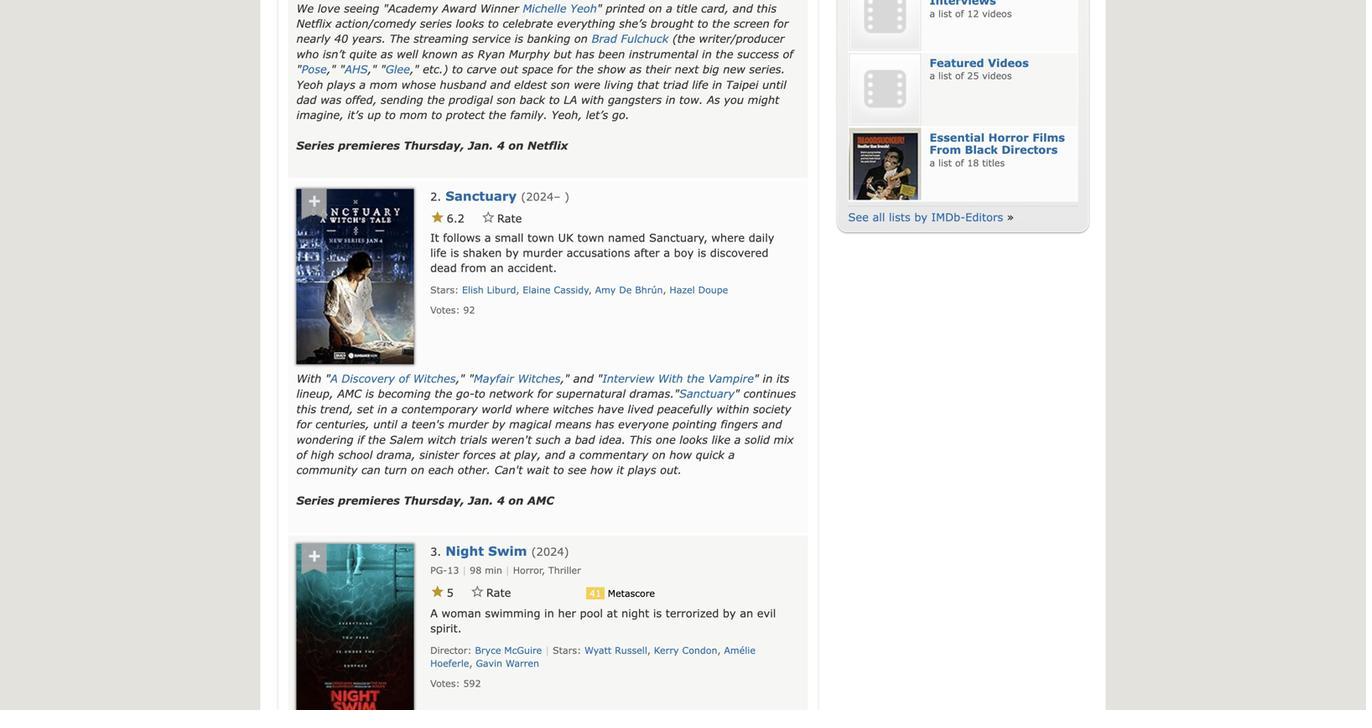 Task type: describe. For each thing, give the bounding box(es) containing it.
for inside ," etc.) to carve out space for the show as their next big new series. yeoh plays a mom whose husband and eldest son were living that triad life in taipei until dad was offed, sending the prodigal son back to la with gangsters in tow. as you might imagine, it's up to mom to protect the family. yeoh, let's go.
[[557, 63, 572, 76]]

of left 12
[[956, 8, 965, 19]]

the up were
[[576, 63, 594, 76]]

becoming
[[378, 387, 431, 400]]

interview
[[603, 372, 655, 385]]

a left 12
[[930, 8, 936, 19]]

seeing
[[344, 2, 379, 15]]

see
[[849, 210, 869, 223]]

de
[[619, 285, 632, 296]]

to up husband
[[452, 63, 463, 76]]

1 vertical spatial stars:
[[553, 645, 582, 657]]

list inside featured videos a list of 25 videos
[[939, 70, 952, 82]]

glee
[[386, 63, 410, 76]]

in inside (the writer/producer who isn't quite as well known as ryan murphy but has been instrumental in the success of "
[[702, 47, 712, 60]]

imdb-
[[932, 210, 966, 223]]

witches
[[553, 403, 594, 416]]

until inside "" continues this trend, set in a contemporary world where witches have lived peacefully within society for centuries, until a teen's murder by magical means has everyone pointing fingers and wondering if the salem witch trials weren't such a bad idea. this one looks like a solid mix of high school drama, sinister forces at play, and a commentary on how quick a community can turn on each other. can't wait to see how it plays out."
[[373, 418, 398, 431]]

new
[[723, 63, 746, 76]]

is inside 41 metascore a woman swimming in her pool at night is terrorized by an evil spirit.
[[653, 607, 662, 620]]

" up lineup, on the bottom of page
[[325, 372, 330, 385]]

who
[[297, 47, 319, 60]]

essential horror films from black directors a list of 18 titles
[[930, 131, 1066, 169]]

amélie
[[724, 645, 756, 657]]

the down the whose
[[427, 93, 445, 106]]

back
[[520, 93, 545, 106]]

0 vertical spatial mom
[[370, 78, 398, 91]]

1 horizontal spatial how
[[670, 448, 692, 461]]

," up supernatural
[[561, 372, 570, 385]]

pose ," " ahs ," " glee
[[302, 63, 410, 76]]

brad
[[592, 32, 617, 45]]

and inside ," etc.) to carve out space for the show as their next big new series. yeoh plays a mom whose husband and eldest son were living that triad life in taipei until dad was offed, sending the prodigal son back to la with gangsters in tow. as you might imagine, it's up to mom to protect the family. yeoh, let's go.
[[490, 78, 511, 91]]

an inside 41 metascore a woman swimming in her pool at night is terrorized by an evil spirit.
[[740, 607, 754, 620]]

" up supernatural
[[598, 372, 603, 385]]

accident.
[[508, 262, 557, 275]]

night swim link
[[446, 544, 527, 559]]

michelle yeoh link
[[523, 2, 597, 15]]

by inside "it follows a small town uk town named sanctuary, where daily life is shaken by murder accusations after a boy is discovered dead from an accident."
[[506, 246, 519, 259]]

hazel doupe link
[[670, 285, 729, 296]]

the up peacefully
[[687, 372, 705, 385]]

with
[[581, 93, 604, 106]]

printed
[[606, 2, 645, 15]]

go.
[[612, 108, 630, 121]]

directors
[[1002, 143, 1058, 156]]

featured videos a list of 25 videos
[[930, 56, 1029, 82]]

a down the fingers
[[735, 433, 741, 446]]

, left kerry
[[648, 645, 651, 657]]

where for daily
[[712, 231, 745, 244]]

is down the follows
[[451, 246, 459, 259]]

pose link
[[302, 63, 327, 76]]

offed,
[[346, 93, 377, 106]]

one
[[656, 433, 676, 446]]

her
[[558, 607, 576, 620]]

the inside " printed on a title card, and this netflix action/comedy series looks to celebrate everything she's brought to the screen for nearly 40 years. the streaming service is banking on
[[713, 17, 730, 30]]

night swim image
[[297, 545, 414, 711]]

in down 'triad'
[[666, 93, 676, 106]]

2 witches from the left
[[518, 372, 561, 385]]

, left amélie
[[718, 645, 721, 657]]

for inside " in its lineup, amc is becoming the go-to network for supernatural dramas."
[[538, 387, 553, 400]]

" inside "" continues this trend, set in a contemporary world where witches have lived peacefully within society for centuries, until a teen's murder by magical means has everyone pointing fingers and wondering if the salem witch trials weren't such a bad idea. this one looks like a solid mix of high school drama, sinister forces at play, and a commentary on how quick a community can turn on each other. can't wait to see how it plays out."
[[735, 387, 740, 400]]

liburd
[[487, 285, 516, 296]]

0 vertical spatial son
[[551, 78, 570, 91]]

that
[[637, 78, 660, 91]]

votes: for votes: 592
[[431, 678, 460, 690]]

titles
[[983, 157, 1005, 169]]

2 horizontal spatial |
[[546, 645, 550, 657]]

and down such at left
[[545, 448, 566, 461]]

and up supernatural
[[574, 372, 594, 385]]

plays inside "" continues this trend, set in a contemporary world where witches have lived peacefully within society for centuries, until a teen's murder by magical means has everyone pointing fingers and wondering if the salem witch trials weren't such a bad idea. this one looks like a solid mix of high school drama, sinister forces at play, and a commentary on how quick a community can turn on each other. can't wait to see how it plays out."
[[628, 464, 657, 477]]

on down everything
[[575, 32, 588, 45]]

votes: 92
[[431, 305, 475, 316]]

murder inside "" continues this trend, set in a contemporary world where witches have lived peacefully within society for centuries, until a teen's murder by magical means has everyone pointing fingers and wondering if the salem witch trials weren't such a bad idea. this one looks like a solid mix of high school drama, sinister forces at play, and a commentary on how quick a community can turn on each other. can't wait to see how it plays out."
[[448, 418, 489, 431]]

life inside ," etc.) to carve out space for the show as their next big new series. yeoh plays a mom whose husband and eldest son were living that triad life in taipei until dad was offed, sending the prodigal son back to la with gangsters in tow. as you might imagine, it's up to mom to protect the family. yeoh, let's go.
[[692, 78, 709, 91]]

known
[[422, 47, 458, 60]]

life inside "it follows a small town uk town named sanctuary, where daily life is shaken by murder accusations after a boy is discovered dead from an accident."
[[431, 246, 447, 259]]

is right boy
[[698, 246, 707, 259]]

" right the ahs link
[[381, 63, 386, 76]]

0 horizontal spatial as
[[381, 47, 393, 60]]

of inside (the writer/producer who isn't quite as well known as ryan murphy but has been instrumental in the success of "
[[783, 47, 794, 60]]

0 horizontal spatial sanctuary
[[446, 188, 517, 203]]

interview with the vampire link
[[603, 372, 754, 385]]

a left boy
[[664, 246, 671, 259]]

click to add to watchlist image for night swim
[[298, 545, 330, 576]]

1 videos from the top
[[983, 8, 1012, 19]]

a up "salem"
[[401, 418, 408, 431]]

follows
[[443, 231, 481, 244]]

named
[[608, 231, 646, 244]]

at inside "" continues this trend, set in a contemporary world where witches have lived peacefully within society for centuries, until a teen's murder by magical means has everyone pointing fingers and wondering if the salem witch trials weren't such a bad idea. this one looks like a solid mix of high school drama, sinister forces at play, and a commentary on how quick a community can turn on each other. can't wait to see how it plays out."
[[500, 448, 511, 461]]

on right turn
[[411, 464, 425, 477]]

sanctuary image
[[297, 189, 414, 365]]

it follows a small town uk town named sanctuary, where daily life is shaken by murder accusations after a boy is discovered dead from an accident.
[[431, 231, 775, 275]]

and inside " printed on a title card, and this netflix action/comedy series looks to celebrate everything she's brought to the screen for nearly 40 years. the streaming service is banking on
[[733, 2, 753, 15]]

a up see
[[569, 448, 576, 461]]

murphy
[[509, 47, 550, 60]]

screen
[[734, 17, 770, 30]]

1 list from the top
[[939, 8, 952, 19]]

quite
[[350, 47, 377, 60]]

to left protect
[[431, 108, 442, 121]]

editors
[[966, 210, 1004, 223]]

, left hazel
[[663, 285, 667, 296]]

peacefully
[[658, 403, 713, 416]]

card,
[[702, 2, 729, 15]]

ahs link
[[345, 63, 368, 76]]

by inside 41 metascore a woman swimming in her pool at night is terrorized by an evil spirit.
[[723, 607, 736, 620]]

elaine cassidy link
[[523, 285, 589, 296]]

supernatural
[[557, 387, 626, 400]]

videos inside featured videos a list of 25 videos
[[983, 70, 1012, 82]]

a for discovery
[[330, 372, 338, 385]]

on down can't
[[509, 494, 524, 507]]

everything
[[557, 17, 616, 30]]

0 vertical spatial sanctuary link
[[446, 188, 517, 203]]

streaming
[[414, 32, 469, 45]]

, left elaine
[[516, 285, 520, 296]]

a for woman
[[431, 607, 438, 620]]

list image image for featured
[[850, 53, 922, 125]]

the down prodigal
[[489, 108, 507, 121]]

to down card,
[[698, 17, 709, 30]]

bhrún
[[635, 285, 663, 296]]

1 horizontal spatial amc
[[528, 494, 554, 507]]

quick
[[696, 448, 725, 461]]

2 with from the left
[[658, 372, 683, 385]]

" inside (the writer/producer who isn't quite as well known as ryan murphy but has been instrumental in the success of "
[[297, 63, 302, 76]]

the inside (the writer/producer who isn't quite as well known as ryan murphy but has been instrumental in the success of "
[[716, 47, 734, 60]]

hazel
[[670, 285, 695, 296]]

like
[[712, 433, 731, 446]]

yeoh inside ," etc.) to carve out space for the show as their next big new series. yeoh plays a mom whose husband and eldest son were living that triad life in taipei until dad was offed, sending the prodigal son back to la with gangsters in tow. as you might imagine, it's up to mom to protect the family. yeoh, let's go.
[[297, 78, 323, 91]]

by inside "" continues this trend, set in a contemporary world where witches have lived peacefully within society for centuries, until a teen's murder by magical means has everyone pointing fingers and wondering if the salem witch trials weren't such a bad idea. this one looks like a solid mix of high school drama, sinister forces at play, and a commentary on how quick a community can turn on each other. can't wait to see how it plays out."
[[492, 418, 506, 431]]

have
[[598, 403, 624, 416]]

amy
[[595, 285, 616, 296]]

where for witches
[[516, 403, 549, 416]]

" in its lineup, amc is becoming the go-to network for supernatural dramas."
[[297, 372, 790, 400]]

at inside 41 metascore a woman swimming in her pool at night is terrorized by an evil spirit.
[[607, 607, 618, 620]]

to left la at the left top
[[549, 93, 560, 106]]

1 with from the left
[[297, 372, 322, 385]]

rate for 5
[[487, 586, 511, 599]]

action/comedy
[[336, 17, 416, 30]]

a inside ," etc.) to carve out space for the show as their next big new series. yeoh plays a mom whose husband and eldest son were living that triad life in taipei until dad was offed, sending the prodigal son back to la with gangsters in tow. as you might imagine, it's up to mom to protect the family. yeoh, let's go.
[[359, 78, 366, 91]]

1 horizontal spatial netflix
[[528, 139, 568, 152]]

, left gavin
[[469, 658, 473, 670]]

director:
[[431, 645, 472, 657]]

to right up
[[385, 108, 396, 121]]

25
[[968, 70, 979, 82]]

triad
[[663, 78, 689, 91]]

of inside featured videos a list of 25 videos
[[956, 70, 965, 82]]

on up brought
[[649, 2, 662, 15]]

for inside "" continues this trend, set in a contemporary world where witches have lived peacefully within society for centuries, until a teen's murder by magical means has everyone pointing fingers and wondering if the salem witch trials weren't such a bad idea. this one looks like a solid mix of high school drama, sinister forces at play, and a commentary on how quick a community can turn on each other. can't wait to see how it plays out."
[[297, 418, 312, 431]]

an inside "it follows a small town uk town named sanctuary, where daily life is shaken by murder accusations after a boy is discovered dead from an accident."
[[491, 262, 504, 275]]

videos
[[988, 56, 1029, 69]]

(2024–
[[521, 190, 561, 203]]

out
[[501, 63, 518, 76]]

and down society
[[762, 418, 782, 431]]

4 for amc
[[497, 494, 505, 507]]

in up as
[[713, 78, 723, 91]]

commentary
[[580, 448, 649, 461]]

min
[[485, 565, 503, 576]]

night
[[446, 544, 484, 559]]

5
[[447, 586, 454, 599]]

series premieres thursday, jan. 4 on amc
[[297, 494, 554, 507]]

elish liburd link
[[462, 285, 516, 296]]

," up the go-
[[456, 372, 465, 385]]

discovered
[[710, 246, 769, 259]]

in inside 41 metascore a woman swimming in her pool at night is terrorized by an evil spirit.
[[545, 607, 554, 620]]

trend,
[[320, 403, 353, 416]]

living
[[605, 78, 634, 91]]

celebrate
[[503, 17, 553, 30]]

accusations
[[567, 246, 630, 259]]

of inside essential horror films from black directors a list of 18 titles
[[956, 157, 965, 169]]

mayfair
[[474, 372, 514, 385]]

wait
[[527, 464, 550, 477]]

series.
[[750, 63, 786, 76]]

" up the go-
[[469, 372, 474, 385]]

a inside featured videos a list of 25 videos
[[930, 70, 936, 82]]

writer/producer
[[699, 32, 785, 45]]

can
[[362, 464, 381, 477]]

0 horizontal spatial |
[[463, 565, 467, 576]]

the inside "" continues this trend, set in a contemporary world where witches have lived peacefully within society for centuries, until a teen's murder by magical means has everyone pointing fingers and wondering if the salem witch trials weren't such a bad idea. this one looks like a solid mix of high school drama, sinister forces at play, and a commentary on how quick a community can turn on each other. can't wait to see how it plays out."
[[368, 433, 386, 446]]

yeoh,
[[552, 108, 582, 121]]

trials
[[460, 433, 487, 446]]



Task type: vqa. For each thing, say whether or not it's contained in the screenshot.
Sign In button
no



Task type: locate. For each thing, give the bounding box(es) containing it.
as inside ," etc.) to carve out space for the show as their next big new series. yeoh plays a mom whose husband and eldest son were living that triad life in taipei until dad was offed, sending the prodigal son back to la with gangsters in tow. as you might imagine, it's up to mom to protect the family. yeoh, let's go.
[[630, 63, 642, 76]]

wondering
[[297, 433, 354, 446]]

2 vertical spatial list
[[939, 157, 952, 169]]

eldest
[[514, 78, 547, 91]]

thursday, for amc
[[404, 494, 465, 507]]

woman
[[442, 607, 481, 620]]

series for series premieres thursday, jan. 4 on amc
[[297, 494, 334, 507]]

1 horizontal spatial plays
[[628, 464, 657, 477]]

kerry
[[654, 645, 679, 657]]

to inside "" continues this trend, set in a contemporary world where witches have lived peacefully within society for centuries, until a teen's murder by magical means has everyone pointing fingers and wondering if the salem witch trials weren't such a bad idea. this one looks like a solid mix of high school drama, sinister forces at play, and a commentary on how quick a community can turn on each other. can't wait to see how it plays out."
[[553, 464, 564, 477]]

gavin warren link
[[476, 658, 539, 670]]

thursday, down protect
[[404, 139, 465, 152]]

has inside "" continues this trend, set in a contemporary world where witches have lived peacefully within society for centuries, until a teen's murder by magical means has everyone pointing fingers and wondering if the salem witch trials weren't such a bad idea. this one looks like a solid mix of high school drama, sinister forces at play, and a commentary on how quick a community can turn on each other. can't wait to see how it plays out."
[[596, 418, 615, 431]]

has down have
[[596, 418, 615, 431]]

0 horizontal spatial yeoh
[[297, 78, 323, 91]]

with up lineup, on the bottom of page
[[297, 372, 322, 385]]

thursday, for netflix
[[404, 139, 465, 152]]

rate
[[497, 212, 522, 225], [487, 586, 511, 599]]

bad
[[575, 433, 595, 446]]

condon
[[683, 645, 718, 657]]

2 list from the top
[[939, 70, 952, 82]]

,
[[516, 285, 520, 296], [589, 285, 592, 296], [663, 285, 667, 296], [648, 645, 651, 657], [718, 645, 721, 657], [469, 658, 473, 670]]

son left back
[[497, 93, 516, 106]]

0 vertical spatial how
[[670, 448, 692, 461]]

such
[[536, 433, 561, 446]]

0 vertical spatial yeoh
[[571, 2, 597, 15]]

0 vertical spatial stars:
[[431, 285, 459, 296]]

0 vertical spatial videos
[[983, 8, 1012, 19]]

18
[[968, 157, 979, 169]]

1 vertical spatial life
[[431, 246, 447, 259]]

series for series premieres thursday, jan. 4 on netflix
[[297, 139, 334, 152]]

how left it
[[591, 464, 613, 477]]

(2024)
[[532, 545, 569, 558]]

votes: for votes: 92
[[431, 305, 460, 316]]

a down becoming
[[391, 403, 398, 416]]

0 horizontal spatial life
[[431, 246, 447, 259]]

1 vertical spatial netflix
[[528, 139, 568, 152]]

a down means
[[565, 433, 571, 446]]

carve
[[467, 63, 497, 76]]

1 horizontal spatial mom
[[400, 108, 428, 121]]

" down isn't
[[340, 63, 345, 76]]

of up series.
[[783, 47, 794, 60]]

1 vertical spatial mom
[[400, 108, 428, 121]]

" inside " in its lineup, amc is becoming the go-to network for supernatural dramas."
[[754, 372, 759, 385]]

husband
[[440, 78, 487, 91]]

is inside " printed on a title card, and this netflix action/comedy series looks to celebrate everything she's brought to the screen for nearly 40 years. the streaming service is banking on
[[515, 32, 524, 45]]

1 horizontal spatial sanctuary
[[680, 387, 735, 400]]

plays inside ," etc.) to carve out space for the show as their next big new series. yeoh plays a mom whose husband and eldest son were living that triad life in taipei until dad was offed, sending the prodigal son back to la with gangsters in tow. as you might imagine, it's up to mom to protect the family. yeoh, let's go.
[[327, 78, 356, 91]]

1 vertical spatial plays
[[628, 464, 657, 477]]

this down lineup, on the bottom of page
[[297, 403, 316, 416]]

to
[[488, 17, 499, 30], [698, 17, 709, 30], [452, 63, 463, 76], [549, 93, 560, 106], [385, 108, 396, 121], [431, 108, 442, 121], [475, 387, 486, 400], [553, 464, 564, 477]]

to inside " in its lineup, amc is becoming the go-to network for supernatural dramas."
[[475, 387, 486, 400]]

sanctuary link up peacefully
[[680, 387, 735, 400]]

is down discovery
[[366, 387, 374, 400]]

plays up was
[[327, 78, 356, 91]]

netflix down family.
[[528, 139, 568, 152]]

2 4 from the top
[[497, 494, 505, 507]]

a down like
[[729, 448, 735, 461]]

," inside ," etc.) to carve out space for the show as their next big new series. yeoh plays a mom whose husband and eldest son were living that triad life in taipei until dad was offed, sending the prodigal son back to la with gangsters in tow. as you might imagine, it's up to mom to protect the family. yeoh, let's go.
[[410, 63, 419, 76]]

until inside ," etc.) to carve out space for the show as their next big new series. yeoh plays a mom whose husband and eldest son were living that triad life in taipei until dad was offed, sending the prodigal son back to la with gangsters in tow. as you might imagine, it's up to mom to protect the family. yeoh, let's go.
[[763, 78, 787, 91]]

world
[[482, 403, 512, 416]]

1 witches from the left
[[413, 372, 456, 385]]

1 horizontal spatial town
[[578, 231, 604, 244]]

list image image
[[850, 0, 922, 51], [850, 53, 922, 125], [850, 128, 922, 200]]

netflix inside " printed on a title card, and this netflix action/comedy series looks to celebrate everything she's brought to the screen for nearly 40 years. the streaming service is banking on
[[297, 17, 332, 30]]

click to add to watchlist image for sanctuary
[[298, 189, 330, 221]]

at up can't
[[500, 448, 511, 461]]

0 horizontal spatial an
[[491, 262, 504, 275]]

with " a discovery of witches ," " mayfair witches ," and " interview with the vampire
[[297, 372, 754, 385]]

this inside " printed on a title card, and this netflix action/comedy series looks to celebrate everything she's brought to the screen for nearly 40 years. the streaming service is banking on
[[757, 2, 777, 15]]

2 vertical spatial list image image
[[850, 128, 922, 200]]

of up becoming
[[399, 372, 409, 385]]

you
[[724, 93, 744, 106]]

a down featured
[[930, 70, 936, 82]]

has inside (the writer/producer who isn't quite as well known as ryan murphy but has been instrumental in the success of "
[[576, 47, 595, 60]]

2 list image image from the top
[[850, 53, 922, 125]]

each
[[428, 464, 454, 477]]

videos
[[983, 8, 1012, 19], [983, 70, 1012, 82]]

, gavin warren
[[469, 658, 539, 670]]

in inside " in its lineup, amc is becoming the go-to network for supernatural dramas."
[[763, 372, 773, 385]]

0 vertical spatial at
[[500, 448, 511, 461]]

1 vertical spatial sanctuary
[[680, 387, 735, 400]]

evil
[[758, 607, 776, 620]]

high
[[311, 448, 334, 461]]

0 vertical spatial rate
[[497, 212, 522, 225]]

| right mcguire
[[546, 645, 550, 657]]

0 vertical spatial votes:
[[431, 305, 460, 316]]

a up spirit.
[[431, 607, 438, 620]]

3 list image image from the top
[[850, 128, 922, 200]]

0 vertical spatial list
[[939, 8, 952, 19]]

of inside "" continues this trend, set in a contemporary world where witches have lived peacefully within society for centuries, until a teen's murder by magical means has everyone pointing fingers and wondering if the salem witch trials weren't such a bad idea. this one looks like a solid mix of high school drama, sinister forces at play, and a commentary on how quick a community can turn on each other. can't wait to see how it plays out."
[[297, 448, 307, 461]]

murder inside "it follows a small town uk town named sanctuary, where daily life is shaken by murder accusations after a boy is discovered dead from an accident."
[[523, 246, 563, 259]]

1 horizontal spatial with
[[658, 372, 683, 385]]

»
[[1008, 210, 1015, 223]]

2 premieres from the top
[[338, 494, 400, 507]]

see all lists by imdb-editors link
[[849, 210, 1004, 223]]

3.
[[431, 545, 441, 558]]

sanctuary up 6.2
[[446, 188, 517, 203]]

on down one
[[652, 448, 666, 461]]

mom
[[370, 78, 398, 91], [400, 108, 428, 121]]

jan. down protect
[[468, 139, 493, 152]]

a up lineup, on the bottom of page
[[330, 372, 338, 385]]

is inside " in its lineup, amc is becoming the go-to network for supernatural dramas."
[[366, 387, 374, 400]]

premieres down can
[[338, 494, 400, 507]]

tow.
[[680, 93, 704, 106]]

is
[[515, 32, 524, 45], [451, 246, 459, 259], [698, 246, 707, 259], [366, 387, 374, 400], [653, 607, 662, 620]]

1 horizontal spatial son
[[551, 78, 570, 91]]

0 horizontal spatial this
[[297, 403, 316, 416]]

0 vertical spatial where
[[712, 231, 745, 244]]

where inside "" continues this trend, set in a contemporary world where witches have lived peacefully within society for centuries, until a teen's murder by magical means has everyone pointing fingers and wondering if the salem witch trials weren't such a bad idea. this one looks like a solid mix of high school drama, sinister forces at play, and a commentary on how quick a community can turn on each other. can't wait to see how it plays out."
[[516, 403, 549, 416]]

as up glee link
[[381, 47, 393, 60]]

0 horizontal spatial amc
[[337, 387, 362, 400]]

videos down videos
[[983, 70, 1012, 82]]

play,
[[515, 448, 541, 461]]

ahs
[[345, 63, 368, 76]]

bryce
[[475, 645, 501, 657]]

1 horizontal spatial yeoh
[[571, 2, 597, 15]]

thriller
[[549, 565, 581, 576]]

0 vertical spatial sanctuary
[[446, 188, 517, 203]]

4 for netflix
[[497, 139, 505, 152]]

until down set
[[373, 418, 398, 431]]

(the writer/producer who isn't quite as well known as ryan murphy but has been instrumental in the success of "
[[297, 32, 794, 76]]

looks inside " printed on a title card, and this netflix action/comedy series looks to celebrate everything she's brought to the screen for nearly 40 years. the streaming service is banking on
[[456, 17, 484, 30]]

brad fulchuck link
[[592, 32, 669, 45]]

a up shaken
[[485, 231, 491, 244]]

for right screen on the right of the page
[[774, 17, 789, 30]]

is right night
[[653, 607, 662, 620]]

0 vertical spatial this
[[757, 2, 777, 15]]

amc up trend,
[[337, 387, 362, 400]]

2 jan. from the top
[[468, 494, 493, 507]]

0 horizontal spatial until
[[373, 418, 398, 431]]

as up carve
[[462, 47, 474, 60]]

1 vertical spatial amc
[[528, 494, 554, 507]]

on down family.
[[509, 139, 524, 152]]

0 vertical spatial netflix
[[297, 17, 332, 30]]

stars: left wyatt
[[553, 645, 582, 657]]

click to add to watchlist image
[[298, 189, 330, 221], [298, 545, 330, 576]]

votes: down the hoeferle
[[431, 678, 460, 690]]

1 vertical spatial thursday,
[[404, 494, 465, 507]]

1 horizontal spatial a
[[431, 607, 438, 620]]

drama,
[[377, 448, 416, 461]]

space
[[522, 63, 554, 76]]

lists
[[889, 210, 911, 223]]

1 vertical spatial this
[[297, 403, 316, 416]]

weren't
[[491, 433, 532, 446]]

0 horizontal spatial town
[[528, 231, 555, 244]]

0 horizontal spatial plays
[[327, 78, 356, 91]]

premieres down up
[[338, 139, 400, 152]]

shaken
[[463, 246, 502, 259]]

the down card,
[[713, 17, 730, 30]]

2 click to add to watchlist image from the top
[[298, 545, 330, 576]]

premieres for series premieres thursday, jan. 4 on netflix
[[338, 139, 400, 152]]

2 votes: from the top
[[431, 678, 460, 690]]

big
[[703, 63, 720, 76]]

banking
[[527, 32, 571, 45]]

2 horizontal spatial as
[[630, 63, 642, 76]]

0 horizontal spatial with
[[297, 372, 322, 385]]

0 horizontal spatial where
[[516, 403, 549, 416]]

small
[[495, 231, 524, 244]]

2 series from the top
[[297, 494, 334, 507]]

rate down min
[[487, 586, 511, 599]]

0 vertical spatial click to add to watchlist image
[[298, 189, 330, 221]]

0 horizontal spatial son
[[497, 93, 516, 106]]

4 up 2. sanctuary (2024– )
[[497, 139, 505, 152]]

centuries,
[[316, 418, 370, 431]]

," down isn't
[[327, 63, 336, 76]]

looks down pointing
[[680, 433, 708, 446]]

is down the celebrate
[[515, 32, 524, 45]]

a up offed,
[[359, 78, 366, 91]]

0 vertical spatial amc
[[337, 387, 362, 400]]

for inside " printed on a title card, and this netflix action/comedy series looks to celebrate everything she's brought to the screen for nearly 40 years. the streaming service is banking on
[[774, 17, 789, 30]]

to left see
[[553, 464, 564, 477]]

0 horizontal spatial how
[[591, 464, 613, 477]]

," down quite
[[368, 63, 377, 76]]

0 horizontal spatial has
[[576, 47, 595, 60]]

0 horizontal spatial murder
[[448, 418, 489, 431]]

1 vertical spatial premieres
[[338, 494, 400, 507]]

jan. for amc
[[468, 494, 493, 507]]

rate for 6.2
[[497, 212, 522, 225]]

0 vertical spatial jan.
[[468, 139, 493, 152]]

1 horizontal spatial as
[[462, 47, 474, 60]]

2 thursday, from the top
[[404, 494, 465, 507]]

we
[[297, 2, 314, 15]]

where inside "it follows a small town uk town named sanctuary, where daily life is shaken by murder accusations after a boy is discovered dead from an accident."
[[712, 231, 745, 244]]

| right min
[[506, 565, 510, 576]]

amélie hoeferle link
[[431, 645, 756, 670]]

has
[[576, 47, 595, 60], [596, 418, 615, 431]]

a inside essential horror films from black directors a list of 18 titles
[[930, 157, 936, 169]]

(the
[[673, 32, 695, 45]]

next
[[675, 63, 699, 76]]

1 vertical spatial sanctuary link
[[680, 387, 735, 400]]

1 vertical spatial votes:
[[431, 678, 460, 690]]

son
[[551, 78, 570, 91], [497, 93, 516, 106]]

sanctuary,
[[650, 231, 708, 244]]

" down who
[[297, 63, 302, 76]]

2 town from the left
[[578, 231, 604, 244]]

sanctuary link up 6.2
[[446, 188, 517, 203]]

looks inside "" continues this trend, set in a contemporary world where witches have lived peacefully within society for centuries, until a teen's murder by magical means has everyone pointing fingers and wondering if the salem witch trials weren't such a bad idea. this one looks like a solid mix of high school drama, sinister forces at play, and a commentary on how quick a community can turn on each other. can't wait to see how it plays out."
[[680, 433, 708, 446]]

0 horizontal spatial at
[[500, 448, 511, 461]]

, left amy
[[589, 285, 592, 296]]

amc inside " in its lineup, amc is becoming the go-to network for supernatural dramas."
[[337, 387, 362, 400]]

where up discovered
[[712, 231, 745, 244]]

1 vertical spatial list
[[939, 70, 952, 82]]

0 horizontal spatial sanctuary link
[[446, 188, 517, 203]]

pose
[[302, 63, 327, 76]]

1 horizontal spatial |
[[506, 565, 510, 576]]

up
[[367, 108, 381, 121]]

series down community
[[297, 494, 334, 507]]

continues
[[744, 387, 796, 400]]

videos right 12
[[983, 8, 1012, 19]]

0 vertical spatial an
[[491, 262, 504, 275]]

0 horizontal spatial witches
[[413, 372, 456, 385]]

1 vertical spatial has
[[596, 418, 615, 431]]

whose
[[402, 78, 436, 91]]

featured videos link
[[930, 56, 1029, 69]]

1 votes: from the top
[[431, 305, 460, 316]]

in left its
[[763, 372, 773, 385]]

12
[[968, 8, 979, 19]]

dead
[[431, 262, 457, 275]]

solid
[[745, 433, 770, 446]]

mom down sending
[[400, 108, 428, 121]]

," etc.) to carve out space for the show as their next big new series. yeoh plays a mom whose husband and eldest son were living that triad life in taipei until dad was offed, sending the prodigal son back to la with gangsters in tow. as you might imagine, it's up to mom to protect the family. yeoh, let's go.
[[297, 63, 787, 121]]

1 vertical spatial until
[[373, 418, 398, 431]]

stars: elish liburd , elaine cassidy , amy de bhrún , hazel doupe
[[431, 285, 729, 296]]

1 vertical spatial rate
[[487, 586, 511, 599]]

within
[[717, 403, 750, 416]]

1 4 from the top
[[497, 139, 505, 152]]

1 vertical spatial an
[[740, 607, 754, 620]]

0 vertical spatial thursday,
[[404, 139, 465, 152]]

0 horizontal spatial mom
[[370, 78, 398, 91]]

0 horizontal spatial looks
[[456, 17, 484, 30]]

isn't
[[323, 47, 346, 60]]

2 videos from the top
[[983, 70, 1012, 82]]

society
[[754, 403, 792, 416]]

1 jan. from the top
[[468, 139, 493, 152]]

1 horizontal spatial at
[[607, 607, 618, 620]]

yeoh up everything
[[571, 2, 597, 15]]

0 vertical spatial 4
[[497, 139, 505, 152]]

1 vertical spatial a
[[431, 607, 438, 620]]

where
[[712, 231, 745, 244], [516, 403, 549, 416]]

0 vertical spatial life
[[692, 78, 709, 91]]

1 horizontal spatial until
[[763, 78, 787, 91]]

terrorized
[[666, 607, 719, 620]]

as up that
[[630, 63, 642, 76]]

1 horizontal spatial life
[[692, 78, 709, 91]]

1 horizontal spatial stars:
[[553, 645, 582, 657]]

1 vertical spatial where
[[516, 403, 549, 416]]

essential horror films from black directors link
[[930, 131, 1066, 156]]

list image image for essential
[[850, 128, 922, 200]]

yeoh up dad
[[297, 78, 323, 91]]

1 vertical spatial yeoh
[[297, 78, 323, 91]]

in
[[702, 47, 712, 60], [713, 78, 723, 91], [666, 93, 676, 106], [763, 372, 773, 385], [378, 403, 387, 416], [545, 607, 554, 620]]

1 horizontal spatial looks
[[680, 433, 708, 446]]

for down the "with " a discovery of witches ," " mayfair witches ," and " interview with the vampire"
[[538, 387, 553, 400]]

0 horizontal spatial a
[[330, 372, 338, 385]]

0 vertical spatial has
[[576, 47, 595, 60]]

in inside "" continues this trend, set in a contemporary world where witches have lived peacefully within society for centuries, until a teen's murder by magical means has everyone pointing fingers and wondering if the salem witch trials weren't such a bad idea. this one looks like a solid mix of high school drama, sinister forces at play, and a commentary on how quick a community can turn on each other. can't wait to see how it plays out."
[[378, 403, 387, 416]]

a inside 41 metascore a woman swimming in her pool at night is terrorized by an evil spirit.
[[431, 607, 438, 620]]

this
[[757, 2, 777, 15], [297, 403, 316, 416]]

1 vertical spatial murder
[[448, 418, 489, 431]]

3 list from the top
[[939, 157, 952, 169]]

to down mayfair
[[475, 387, 486, 400]]

jan. for netflix
[[468, 139, 493, 152]]

0 horizontal spatial stars:
[[431, 285, 459, 296]]

votes: left 92
[[431, 305, 460, 316]]

1 list image image from the top
[[850, 0, 922, 51]]

murder up the trials
[[448, 418, 489, 431]]

1 town from the left
[[528, 231, 555, 244]]

everyone
[[619, 418, 669, 431]]

" inside " printed on a title card, and this netflix action/comedy series looks to celebrate everything she's brought to the screen for nearly 40 years. the streaming service is banking on
[[597, 2, 602, 15]]

and up screen on the right of the page
[[733, 2, 753, 15]]

years.
[[352, 32, 386, 45]]

by right lists
[[915, 210, 928, 223]]

0 vertical spatial list image image
[[850, 0, 922, 51]]

1 vertical spatial son
[[497, 93, 516, 106]]

town left uk
[[528, 231, 555, 244]]

0 vertical spatial until
[[763, 78, 787, 91]]

other.
[[458, 464, 491, 477]]

until down series.
[[763, 78, 787, 91]]

family.
[[510, 108, 548, 121]]

1 vertical spatial videos
[[983, 70, 1012, 82]]

bryce mcguire link
[[475, 645, 542, 657]]

list left 12
[[939, 8, 952, 19]]

the inside " in its lineup, amc is becoming the go-to network for supernatural dramas."
[[435, 387, 453, 400]]

this inside "" continues this trend, set in a contemporary world where witches have lived peacefully within society for centuries, until a teen's murder by magical means has everyone pointing fingers and wondering if the salem witch trials weren't such a bad idea. this one looks like a solid mix of high school drama, sinister forces at play, and a commentary on how quick a community can turn on each other. can't wait to see how it plays out."
[[297, 403, 316, 416]]

6.2
[[447, 212, 465, 225]]

to up the service
[[488, 17, 499, 30]]

of left 18
[[956, 157, 965, 169]]

netflix
[[297, 17, 332, 30], [528, 139, 568, 152]]

was
[[321, 93, 342, 106]]

the up contemporary
[[435, 387, 453, 400]]

salem
[[390, 433, 424, 446]]

the
[[390, 32, 410, 45]]

swim
[[488, 544, 527, 559]]

1 thursday, from the top
[[404, 139, 465, 152]]

with up dramas."
[[658, 372, 683, 385]]

41
[[590, 588, 602, 599]]

life down it
[[431, 246, 447, 259]]

an down shaken
[[491, 262, 504, 275]]

how up out.
[[670, 448, 692, 461]]

yeoh
[[571, 2, 597, 15], [297, 78, 323, 91]]

1 click to add to watchlist image from the top
[[298, 189, 330, 221]]

1 horizontal spatial sanctuary link
[[680, 387, 735, 400]]

1 vertical spatial list image image
[[850, 53, 922, 125]]

" up everything
[[597, 2, 602, 15]]

0 vertical spatial murder
[[523, 246, 563, 259]]

rate up small
[[497, 212, 522, 225]]

in right set
[[378, 403, 387, 416]]

school
[[338, 448, 373, 461]]

a discovery of witches link
[[330, 372, 456, 385]]

by right terrorized
[[723, 607, 736, 620]]

teen's
[[412, 418, 445, 431]]

1 premieres from the top
[[338, 139, 400, 152]]

1 series from the top
[[297, 139, 334, 152]]

1 vertical spatial 4
[[497, 494, 505, 507]]

a inside " printed on a title card, and this netflix action/comedy series looks to celebrate everything she's brought to the screen for nearly 40 years. the streaming service is banking on
[[666, 2, 673, 15]]

at right pool
[[607, 607, 618, 620]]

," up the whose
[[410, 63, 419, 76]]

1 vertical spatial click to add to watchlist image
[[298, 545, 330, 576]]

fingers
[[721, 418, 758, 431]]

list inside essential horror films from black directors a list of 18 titles
[[939, 157, 952, 169]]

1 horizontal spatial an
[[740, 607, 754, 620]]

premieres for series premieres thursday, jan. 4 on amc
[[338, 494, 400, 507]]

list
[[939, 8, 952, 19], [939, 70, 952, 82], [939, 157, 952, 169]]

1 vertical spatial how
[[591, 464, 613, 477]]

1 vertical spatial series
[[297, 494, 334, 507]]



